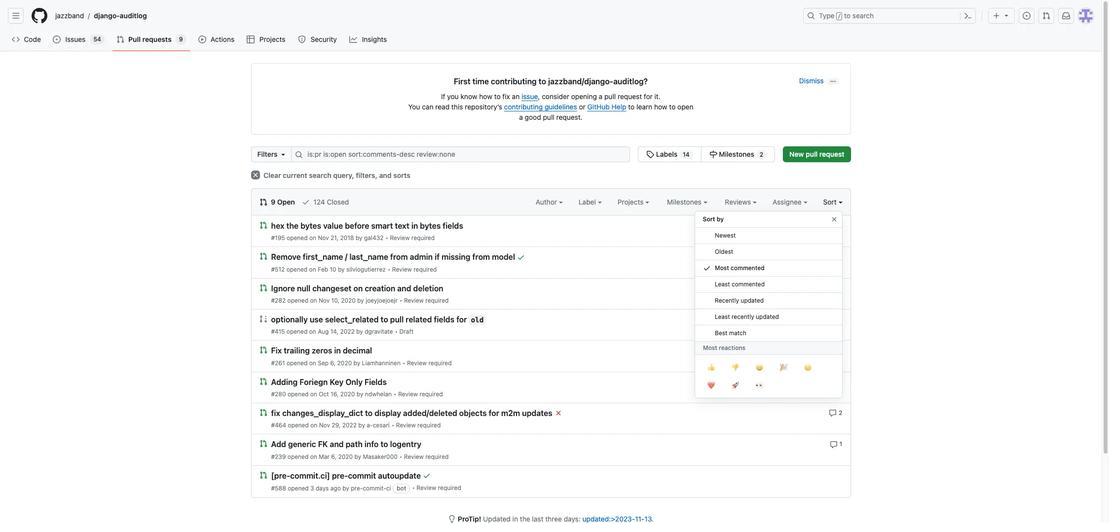 Task type: vqa. For each thing, say whether or not it's contained in the screenshot.
Assignee popup button
yes



Task type: locate. For each thing, give the bounding box(es) containing it.
sort inside menu
[[703, 216, 716, 223]]

actions link
[[194, 32, 239, 47]]

0 vertical spatial nov
[[318, 235, 329, 242]]

1 horizontal spatial /
[[345, 253, 348, 262]]

1 vertical spatial projects
[[618, 198, 646, 206]]

aug
[[318, 328, 329, 336]]

sorts
[[394, 171, 411, 180]]

review required link up fix changes_display_dict to display added/deleted objects for m2m updates
[[399, 391, 443, 398]]

2022 down select_related
[[340, 328, 355, 336]]

• inside 'adding foriegn key only fields #280             opened on oct 16, 2020 by ndwhelan • review required'
[[394, 391, 397, 398]]

dgravitate link
[[365, 328, 393, 336]]

0 horizontal spatial the
[[287, 222, 299, 231]]

least for least commented
[[715, 281, 730, 288]]

1 for fix trailing zeros in decimal
[[746, 347, 748, 355]]

8 open pull request element from the top
[[259, 471, 267, 480]]

milestones inside milestones popup button
[[668, 198, 704, 206]]

open pull request element for ignore null changeset on creation and deletion
[[259, 284, 267, 292]]

0 vertical spatial sort
[[824, 198, 837, 206]]

1 vertical spatial issue opened image
[[736, 254, 744, 262]]

1 horizontal spatial projects
[[618, 198, 646, 206]]

0 vertical spatial 1
[[746, 253, 748, 261]]

open pull request image
[[259, 253, 267, 261], [259, 284, 267, 292], [259, 378, 267, 386], [259, 441, 267, 448], [259, 472, 267, 480]]

in inside fix trailing zeros in decimal #261             opened on sep 6, 2020 by liamhanninen • review required
[[334, 347, 341, 356]]

github help link
[[588, 103, 627, 111]]

by inside add generic fk and path info to logentry #239             opened on mar 6, 2020 by masaker000 • review required
[[355, 454, 361, 461]]

opened down commit.ci]
[[288, 485, 309, 493]]

1 vertical spatial 1
[[746, 347, 748, 355]]

projects inside popup button
[[618, 198, 646, 206]]

pull requests
[[128, 35, 172, 43]]

issue opened image
[[1024, 12, 1031, 20], [736, 347, 744, 355]]

• inside ignore null changeset on creation and deletion #282             opened on nov 10, 2020 by joeyjoejoejr • review required
[[400, 297, 403, 305]]

by inside hex the bytes value before smart text in bytes fields #195             opened on nov 21, 2018 by gal432 • review required
[[356, 235, 363, 242]]

search right type
[[853, 11, 875, 20]]

consider
[[542, 92, 570, 101]]

0 horizontal spatial 3
[[311, 485, 314, 493]]

check image inside most commented link
[[703, 265, 711, 273]]

0 vertical spatial check image
[[302, 198, 310, 206]]

0 vertical spatial 3
[[839, 285, 843, 292]]

1 vertical spatial pre-
[[351, 485, 363, 493]]

sort by
[[703, 216, 724, 223]]

labels 14
[[655, 150, 690, 159]]

milestones right milestone icon
[[720, 150, 755, 159]]

and
[[379, 171, 392, 180], [398, 284, 412, 293], [330, 441, 344, 450]]

you
[[448, 92, 459, 101]]

6,
[[331, 360, 336, 367], [331, 454, 337, 461]]

git pull request image left notifications icon
[[1043, 12, 1051, 20]]

2 link for pull
[[830, 315, 843, 323]]

2 open pull request image from the top
[[259, 347, 267, 355]]

0 vertical spatial issue opened image
[[53, 36, 61, 43]]

sort inside popup button
[[824, 198, 837, 206]]

124 closed link
[[302, 197, 349, 207]]

fix
[[271, 347, 282, 356]]

2 vertical spatial for
[[489, 409, 500, 418]]

least up the recently on the bottom right
[[715, 281, 730, 288]]

0 horizontal spatial in
[[334, 347, 341, 356]]

required down deletion
[[426, 297, 449, 305]]

pull up draft "link"
[[390, 316, 404, 325]]

masaker000 link
[[363, 454, 398, 461]]

protip!
[[458, 515, 482, 524]]

1 vertical spatial comment image
[[830, 347, 838, 355]]

open pull request element for hex the bytes value before smart text in bytes fields
[[259, 221, 267, 230]]

4 2 link from the top
[[830, 409, 843, 418]]

request right new
[[820, 150, 845, 159]]

milestones inside issue element
[[720, 150, 755, 159]]

1 horizontal spatial fix
[[503, 92, 510, 101]]

0 vertical spatial 1 link
[[736, 252, 748, 262]]

the inside hex the bytes value before smart text in bytes fields #195             opened on nov 21, 2018 by gal432 • review required
[[287, 222, 299, 231]]

least for least recently updated
[[715, 314, 730, 321]]

0 vertical spatial the
[[287, 222, 299, 231]]

0 vertical spatial git pull request image
[[1043, 12, 1051, 20]]

pull
[[605, 92, 616, 101], [543, 113, 555, 121], [806, 150, 818, 159], [390, 316, 404, 325]]

2022
[[340, 328, 355, 336], [343, 422, 357, 430]]

• inside optionally use select_related to pull related fields for old #415             opened on aug 14, 2022 by dgravitate • draft
[[395, 328, 398, 336]]

jazzband/django-
[[549, 77, 614, 86]]

16,
[[331, 391, 339, 398]]

1 horizontal spatial check image
[[703, 265, 711, 273]]

for left it.
[[644, 92, 653, 101]]

check image left most commented
[[703, 265, 711, 273]]

sort for sort
[[824, 198, 837, 206]]

tag image
[[647, 151, 655, 159]]

/ inside jazzband / django-auditlog
[[88, 12, 90, 20]]

1 vertical spatial contributing
[[505, 103, 543, 111]]

opened down the remove
[[287, 266, 308, 273]]

0 vertical spatial a
[[599, 92, 603, 101]]

2 2 link from the top
[[830, 346, 843, 355]]

nov inside hex the bytes value before smart text in bytes fields #195             opened on nov 21, 2018 by gal432 • review required
[[318, 235, 329, 242]]

a up github
[[599, 92, 603, 101]]

required down added/deleted at left
[[418, 422, 441, 430]]

0 horizontal spatial issue opened image
[[53, 36, 61, 43]]

review inside 'adding foriegn key only fields #280             opened on oct 16, 2020 by ndwhelan • review required'
[[399, 391, 418, 398]]

fix changes_display_dict to display added/deleted objects for m2m updates
[[271, 409, 553, 418]]

4 open pull request image from the top
[[259, 441, 267, 448]]

recently updated link
[[695, 293, 843, 310]]

8 link
[[829, 221, 843, 230]]

0 vertical spatial 6,
[[331, 360, 336, 367]]

1 vertical spatial updated
[[756, 314, 779, 321]]

for
[[644, 92, 653, 101], [457, 316, 467, 325], [489, 409, 500, 418]]

/ right type
[[838, 13, 842, 20]]

6, right 'sep'
[[331, 360, 336, 367]]

issue opened image up 👎
[[736, 347, 744, 355]]

review down logentry
[[404, 454, 424, 461]]

ignore
[[271, 284, 295, 293]]

ndwhelan
[[365, 391, 392, 398]]

1 horizontal spatial git pull request image
[[1043, 12, 1051, 20]]

open pull request image left 'add'
[[259, 441, 267, 448]]

0 vertical spatial fix
[[503, 92, 510, 101]]

1 horizontal spatial from
[[473, 253, 490, 262]]

review required link for pre-commit-ci
[[417, 485, 462, 492]]

1 vertical spatial in
[[334, 347, 341, 356]]

contributing
[[491, 77, 537, 86], [505, 103, 543, 111]]

review inside fix trailing zeros in decimal #261             opened on sep 6, 2020 by liamhanninen • review required
[[407, 360, 427, 367]]

3 down 4
[[839, 285, 843, 292]]

on left oct
[[310, 391, 317, 398]]

• right cesari
[[392, 422, 395, 430]]

❤️
[[708, 381, 715, 391]]

open pull request element
[[259, 221, 267, 230], [259, 252, 267, 261], [259, 284, 267, 292], [259, 346, 267, 355], [259, 378, 267, 386], [259, 409, 267, 417], [259, 440, 267, 448], [259, 471, 267, 480]]

3 open pull request image from the top
[[259, 409, 267, 417]]

to up a-
[[365, 409, 373, 418]]

auditlog
[[120, 11, 147, 20]]

0 vertical spatial comment image
[[829, 254, 837, 262]]

review required link down 11 / 11 checks ok image on the bottom left
[[417, 485, 462, 492]]

first_name
[[303, 253, 343, 262]]

1 horizontal spatial and
[[379, 171, 392, 180]]

open pull request image left 'adding'
[[259, 378, 267, 386]]

to up masaker000
[[381, 441, 388, 450]]

2020 inside fix trailing zeros in decimal #261             opened on sep 6, 2020 by liamhanninen • review required
[[338, 360, 352, 367]]

protip! updated in the last three days: updated:>2023-11-13 .
[[458, 515, 654, 524]]

insights
[[362, 35, 387, 43]]

opened down trailing at the bottom left of the page
[[287, 360, 308, 367]]

issue opened image up most commented
[[736, 254, 744, 262]]

type / to search
[[820, 11, 875, 20]]

2020 down decimal
[[338, 360, 352, 367]]

security link
[[294, 32, 342, 47]]

pull
[[128, 35, 141, 43]]

• right ndwhelan link
[[394, 391, 397, 398]]

most down oldest
[[715, 265, 729, 272]]

decimal
[[343, 347, 372, 356]]

1 horizontal spatial how
[[655, 103, 668, 111]]

2 horizontal spatial and
[[398, 284, 412, 293]]

search image
[[295, 151, 303, 159]]

on left mar at the left of page
[[310, 454, 317, 461]]

2 horizontal spatial for
[[644, 92, 653, 101]]

graph image
[[350, 36, 358, 43]]

• down the smart
[[386, 235, 389, 242]]

use
[[310, 316, 323, 325]]

9 for 9
[[179, 36, 183, 43]]

6, inside fix trailing zeros in decimal #261             opened on sep 6, 2020 by liamhanninen • review required
[[331, 360, 336, 367]]

command palette image
[[965, 12, 973, 20]]

0 vertical spatial projects
[[260, 35, 286, 43]]

how down it.
[[655, 103, 668, 111]]

0 vertical spatial open pull request image
[[259, 222, 267, 230]]

sort by menu
[[695, 207, 843, 407]]

1 least from the top
[[715, 281, 730, 288]]

1 horizontal spatial 9
[[271, 198, 276, 206]]

1 vertical spatial sort
[[703, 216, 716, 223]]

1 vertical spatial how
[[655, 103, 668, 111]]

by down ignore null changeset on creation and deletion link
[[358, 297, 364, 305]]

1 horizontal spatial the
[[520, 515, 531, 524]]

check image for 124 closed link
[[302, 198, 310, 206]]

search left query,
[[309, 171, 332, 180]]

1 horizontal spatial issue opened image
[[1024, 12, 1031, 20]]

from left model
[[473, 253, 490, 262]]

issue opened image left issues
[[53, 36, 61, 43]]

opened down the optionally
[[287, 328, 308, 336]]

/ up #512             opened on feb 10 by silviogutierrez • review required
[[345, 253, 348, 262]]

1 open pull request image from the top
[[259, 222, 267, 230]]

required down related
[[429, 360, 452, 367]]

projects button
[[618, 197, 650, 207]]

required up light bulb image
[[438, 485, 462, 492]]

2020 right 16,
[[341, 391, 355, 398]]

issue opened image inside the 1 link
[[736, 347, 744, 355]]

by right 10
[[338, 266, 345, 273]]

0 horizontal spatial and
[[330, 441, 344, 450]]

2022 right 29,
[[343, 422, 357, 430]]

0 vertical spatial least
[[715, 281, 730, 288]]

nov left 10,
[[319, 297, 330, 305]]

actions
[[211, 35, 235, 43]]

0 horizontal spatial check image
[[302, 198, 310, 206]]

comment image inside 8 link
[[829, 222, 837, 230]]

comment image inside 2 link
[[830, 347, 838, 355]]

by up newest
[[717, 216, 724, 223]]

commit.ci]
[[290, 472, 330, 481]]

milestones up sort by
[[668, 198, 704, 206]]

0 vertical spatial most
[[715, 265, 729, 272]]

pre-commit-ci link
[[351, 485, 391, 493]]

• down remove first_name / last_name from admin if missing from model
[[388, 266, 391, 273]]

issue opened image
[[53, 36, 61, 43], [736, 254, 744, 262]]

bytes right text
[[420, 222, 441, 231]]

1 vertical spatial check image
[[703, 265, 711, 273]]

review up the fix changes_display_dict to display added/deleted objects for m2m updates link
[[399, 391, 418, 398]]

1 horizontal spatial milestones
[[720, 150, 755, 159]]

fields
[[365, 378, 387, 387]]

by inside menu
[[717, 216, 724, 223]]

1 vertical spatial open pull request image
[[259, 347, 267, 355]]

first time contributing to jazzband/django-auditlog?
[[454, 77, 648, 86]]

1 vertical spatial 1 link
[[736, 346, 748, 355]]

before
[[345, 222, 370, 231]]

review required link for a-cesari
[[396, 422, 441, 430]]

open pull request image for adding foriegn key only fields
[[259, 378, 267, 386]]

0 horizontal spatial sort
[[703, 216, 716, 223]]

0 horizontal spatial 9
[[179, 36, 183, 43]]

to left open
[[670, 103, 676, 111]]

issue
[[522, 92, 538, 101]]

a
[[599, 92, 603, 101], [520, 113, 523, 121]]

author button
[[536, 197, 563, 207]]

best match link
[[695, 326, 843, 342]]

2 from from the left
[[473, 253, 490, 262]]

autoupdate
[[378, 472, 421, 481]]

review required link down draft "link"
[[407, 360, 452, 367]]

• inside add generic fk and path info to logentry #239             opened on mar 6, 2020 by masaker000 • review required
[[400, 454, 403, 461]]

0 vertical spatial comment image
[[829, 222, 837, 230]]

if
[[441, 92, 446, 101]]

1 open pull request element from the top
[[259, 221, 267, 230]]

fields inside hex the bytes value before smart text in bytes fields #195             opened on nov 21, 2018 by gal432 • review required
[[443, 222, 464, 231]]

contributing down issue
[[505, 103, 543, 111]]

and inside ignore null changeset on creation and deletion #282             opened on nov 10, 2020 by joeyjoejoejr • review required
[[398, 284, 412, 293]]

2020 right 10,
[[341, 297, 356, 305]]

1 link for remove first_name / last_name from admin if missing from model
[[736, 252, 748, 262]]

milestones
[[720, 150, 755, 159], [668, 198, 704, 206]]

comment image inside 4 link
[[829, 254, 837, 262]]

3 open pull request element from the top
[[259, 284, 267, 292]]

1 vertical spatial most
[[703, 345, 718, 352]]

projects right label popup button
[[618, 198, 646, 206]]

and left sorts
[[379, 171, 392, 180]]

review required link up 11 / 11 checks ok image on the bottom left
[[404, 454, 449, 461]]

sort up close menu icon on the right top of page
[[824, 198, 837, 206]]

3 open pull request image from the top
[[259, 378, 267, 386]]

in right text
[[412, 222, 418, 231]]

comment image
[[829, 254, 837, 262], [830, 410, 838, 418], [830, 441, 838, 449]]

1 vertical spatial search
[[309, 171, 332, 180]]

0 vertical spatial and
[[379, 171, 392, 180]]

homepage image
[[32, 8, 47, 24]]

opened inside fix trailing zeros in decimal #261             opened on sep 6, 2020 by liamhanninen • review required
[[287, 360, 308, 367]]

[pre-commit.ci] pre-commit autoupdate link
[[271, 472, 421, 481]]

2 vertical spatial 1
[[840, 441, 843, 448]]

x image
[[251, 171, 260, 180]]

by right the ago
[[343, 485, 349, 493]]

0 horizontal spatial issue opened image
[[736, 347, 744, 355]]

4 open pull request element from the top
[[259, 346, 267, 355]]

👎
[[732, 363, 739, 373]]

2 horizontal spatial /
[[838, 13, 842, 20]]

required up added/deleted at left
[[420, 391, 443, 398]]

on inside add generic fk and path info to logentry #239             opened on mar 6, 2020 by masaker000 • review required
[[310, 454, 317, 461]]

0 vertical spatial milestones
[[720, 150, 755, 159]]

required inside 'adding foriegn key only fields #280             opened on oct 16, 2020 by ndwhelan • review required'
[[420, 391, 443, 398]]

to up dgravitate
[[381, 316, 388, 325]]

6, right mar at the left of page
[[331, 454, 337, 461]]

😄 link
[[748, 359, 772, 377]]

commit
[[348, 472, 376, 481]]

on inside hex the bytes value before smart text in bytes fields #195             opened on nov 21, 2018 by gal432 • review required
[[310, 235, 317, 242]]

1 vertical spatial commented
[[732, 281, 765, 288]]

2 least from the top
[[715, 314, 730, 321]]

check image inside 124 closed link
[[302, 198, 310, 206]]

on inside optionally use select_related to pull related fields for old #415             opened on aug 14, 2022 by dgravitate • draft
[[309, 328, 316, 336]]

good
[[525, 113, 542, 121]]

1 2 link from the top
[[830, 315, 843, 323]]

👎 link
[[724, 359, 748, 377]]

issue opened image right triangle down icon
[[1024, 12, 1031, 20]]

pre- down commit
[[351, 485, 363, 493]]

open pull request image
[[259, 222, 267, 230], [259, 347, 267, 355], [259, 409, 267, 417]]

1 vertical spatial fix
[[271, 409, 281, 418]]

• right joeyjoejoejr
[[400, 297, 403, 305]]

dismiss ...
[[800, 76, 837, 85]]

2 vertical spatial comment image
[[830, 441, 838, 449]]

0 horizontal spatial bytes
[[301, 222, 321, 231]]

2 vertical spatial 1 link
[[830, 440, 843, 449]]

sort for sort by
[[703, 216, 716, 223]]

fields up missing
[[443, 222, 464, 231]]

on
[[310, 235, 317, 242], [309, 266, 316, 273], [354, 284, 363, 293], [310, 297, 317, 305], [309, 328, 316, 336], [309, 360, 316, 367], [310, 391, 317, 398], [311, 422, 318, 430], [310, 454, 317, 461]]

2 vertical spatial nov
[[319, 422, 330, 430]]

2 bytes from the left
[[420, 222, 441, 231]]

2 vertical spatial open pull request image
[[259, 409, 267, 417]]

2020 inside 'adding foriegn key only fields #280             opened on oct 16, 2020 by ndwhelan • review required'
[[341, 391, 355, 398]]

2020 down the add generic fk and path info to logentry 'link'
[[338, 454, 353, 461]]

1 vertical spatial fields
[[434, 316, 455, 325]]

github
[[588, 103, 610, 111]]

None search field
[[251, 147, 776, 162]]

days
[[316, 485, 329, 493]]

check image
[[302, 198, 310, 206], [703, 265, 711, 273]]

opening
[[572, 92, 597, 101]]

opened down null
[[288, 297, 309, 305]]

on left 'sep'
[[309, 360, 316, 367]]

open pull request image left the remove
[[259, 253, 267, 261]]

0 vertical spatial fields
[[443, 222, 464, 231]]

5 open pull request element from the top
[[259, 378, 267, 386]]

foriegn
[[300, 378, 328, 387]]

0 horizontal spatial request
[[618, 92, 642, 101]]

0 vertical spatial for
[[644, 92, 653, 101]]

1 vertical spatial milestones
[[668, 198, 704, 206]]

projects right table icon
[[260, 35, 286, 43]]

search inside clear current search query, filters, and sorts link
[[309, 171, 332, 180]]

by inside fix trailing zeros in decimal #261             opened on sep 6, 2020 by liamhanninen • review required
[[354, 360, 361, 367]]

1 horizontal spatial request
[[820, 150, 845, 159]]

0 horizontal spatial for
[[457, 316, 467, 325]]

by inside 'adding foriegn key only fields #280             opened on oct 16, 2020 by ndwhelan • review required'
[[357, 391, 364, 398]]

1 vertical spatial issue opened image
[[736, 347, 744, 355]]

1 vertical spatial request
[[820, 150, 845, 159]]

open pull request element for fix trailing zeros in decimal
[[259, 346, 267, 355]]

issue opened image for issues
[[53, 36, 61, 43]]

issue element
[[639, 147, 776, 162]]

to learn how to open a good pull request.
[[520, 103, 694, 121]]

new pull request
[[790, 150, 845, 159]]

value
[[323, 222, 343, 231]]

3 2 link from the top
[[830, 378, 843, 386]]

comment image for remove first_name / last_name from admin if missing from model
[[829, 254, 837, 262]]

,
[[538, 92, 540, 101]]

to inside optionally use select_related to pull related fields for old #415             opened on aug 14, 2022 by dgravitate • draft
[[381, 316, 388, 325]]

list
[[51, 8, 798, 24]]

1 horizontal spatial sort
[[824, 198, 837, 206]]

7 open pull request element from the top
[[259, 440, 267, 448]]

0 vertical spatial 2022
[[340, 328, 355, 336]]

the
[[287, 222, 299, 231], [520, 515, 531, 524]]

6 open pull request element from the top
[[259, 409, 267, 417]]

/ inside 'type / to search'
[[838, 13, 842, 20]]

2 open pull request element from the top
[[259, 252, 267, 261]]

required up 11 / 11 checks ok image on the bottom left
[[426, 454, 449, 461]]

#195
[[271, 235, 285, 242]]

silviogutierrez
[[347, 266, 386, 273]]

assignee button
[[773, 197, 808, 207]]

2 open pull request image from the top
[[259, 284, 267, 292]]

review required link for ndwhelan
[[399, 391, 443, 398]]

1 horizontal spatial search
[[853, 11, 875, 20]]

pull right new
[[806, 150, 818, 159]]

Search all issues text field
[[292, 147, 631, 162]]

review required link down deletion
[[404, 297, 449, 305]]

required inside fix trailing zeros in decimal #261             opened on sep 6, 2020 by liamhanninen • review required
[[429, 360, 452, 367]]

1 vertical spatial and
[[398, 284, 412, 293]]

most for most commented
[[715, 265, 729, 272]]

commented down most commented
[[732, 281, 765, 288]]

1 vertical spatial the
[[520, 515, 531, 524]]

git pull request image left 9 open at top
[[259, 198, 267, 206]]

git pull request image
[[1043, 12, 1051, 20], [259, 198, 267, 206]]

...
[[831, 76, 837, 84]]

1 vertical spatial 2022
[[343, 422, 357, 430]]

by right "2018"
[[356, 235, 363, 242]]

triangle down image
[[1003, 11, 1011, 19]]

0 horizontal spatial from
[[391, 253, 408, 262]]

nov left 29,
[[319, 422, 330, 430]]

1 horizontal spatial in
[[412, 222, 418, 231]]

/ for jazzband
[[88, 12, 90, 20]]

0 vertical spatial in
[[412, 222, 418, 231]]

and left deletion
[[398, 284, 412, 293]]

2 vertical spatial in
[[513, 515, 518, 524]]

9 for 9 open
[[271, 198, 276, 206]]

draft pull request image
[[259, 315, 267, 323]]

fix left an at top
[[503, 92, 510, 101]]

nov left 21,
[[318, 235, 329, 242]]

milestones for milestones 2
[[720, 150, 755, 159]]

commented for least commented
[[732, 281, 765, 288]]

#512             opened on feb 10 by silviogutierrez • review required
[[271, 266, 437, 273]]

display
[[375, 409, 401, 418]]

0 horizontal spatial search
[[309, 171, 332, 180]]

0 vertical spatial commented
[[731, 265, 765, 272]]

this
[[452, 103, 463, 111]]

2 vertical spatial and
[[330, 441, 344, 450]]

bytes left value
[[301, 222, 321, 231]]

0 vertical spatial issue opened image
[[1024, 12, 1031, 20]]

request
[[618, 92, 642, 101], [820, 150, 845, 159]]

how up the 'repository's' in the top left of the page
[[480, 92, 493, 101]]

2 horizontal spatial in
[[513, 515, 518, 524]]

issues
[[65, 35, 86, 43]]

1 open pull request image from the top
[[259, 253, 267, 261]]

• inside fix trailing zeros in decimal #261             opened on sep 6, 2020 by liamhanninen • review required
[[403, 360, 406, 367]]

the right hex
[[287, 222, 299, 231]]

for left old
[[457, 316, 467, 325]]

changeset
[[313, 284, 352, 293]]

close menu image
[[831, 216, 839, 224]]

comment image
[[829, 222, 837, 230], [830, 347, 838, 355]]

comment image inside 2 link
[[830, 410, 838, 418]]

pull down contributing guidelines link
[[543, 113, 555, 121]]

0 vertical spatial how
[[480, 92, 493, 101]]

0 horizontal spatial milestones
[[668, 198, 704, 206]]

2 link
[[830, 315, 843, 323], [830, 346, 843, 355], [830, 378, 843, 386], [830, 409, 843, 418]]

updated
[[741, 297, 764, 305], [756, 314, 779, 321]]

3 link
[[829, 284, 843, 292]]

5 open pull request image from the top
[[259, 472, 267, 480]]

contributing up an at top
[[491, 77, 537, 86]]

on inside 'adding foriegn key only fields #280             opened on oct 16, 2020 by ndwhelan • review required'
[[310, 391, 317, 398]]



Task type: describe. For each thing, give the bounding box(es) containing it.
repository's
[[465, 103, 503, 111]]

opened inside 'adding foriegn key only fields #280             opened on oct 16, 2020 by ndwhelan • review required'
[[288, 391, 309, 398]]

124
[[314, 198, 325, 206]]

adding
[[271, 378, 298, 387]]

it.
[[655, 92, 661, 101]]

required inside ignore null changeset on creation and deletion #282             opened on nov 10, 2020 by joeyjoejoejr • review required
[[426, 297, 449, 305]]

pull up github help link
[[605, 92, 616, 101]]

text
[[395, 222, 410, 231]]

objects
[[460, 409, 487, 418]]

comment image for fix changes_display_dict to display added/deleted objects for m2m updates
[[830, 410, 838, 418]]

changes_display_dict
[[282, 409, 363, 418]]

label
[[579, 198, 598, 206]]

light bulb image
[[448, 516, 456, 524]]

to up ,
[[539, 77, 547, 86]]

2 link for decimal
[[830, 346, 843, 355]]

milestone image
[[710, 151, 718, 159]]

key
[[330, 378, 344, 387]]

least commented
[[715, 281, 765, 288]]

git pull request image inside 9 open link
[[259, 198, 267, 206]]

open pull request image for hex
[[259, 222, 267, 230]]

query,
[[333, 171, 354, 180]]

joeyjoejoejr
[[366, 297, 398, 305]]

newest link
[[695, 228, 843, 244]]

open pull request image for ignore null changeset on creation and deletion
[[259, 284, 267, 292]]

1 vertical spatial 3
[[311, 485, 314, 493]]

none search field containing filters
[[251, 147, 776, 162]]

you
[[409, 103, 420, 111]]

open pull request image for add generic fk and path info to logentry
[[259, 441, 267, 448]]

a-
[[367, 422, 373, 430]]

jazzband link
[[51, 8, 88, 24]]

trailing
[[284, 347, 310, 356]]

Issues search field
[[292, 147, 631, 162]]

open pull request element for add generic fk and path info to logentry
[[259, 440, 267, 448]]

2022 inside optionally use select_related to pull related fields for old #415             opened on aug 14, 2022 by dgravitate • draft
[[340, 328, 355, 336]]

updated:>2023-
[[583, 515, 636, 524]]

bot
[[397, 485, 406, 493]]

creation
[[365, 284, 396, 293]]

shield image
[[298, 36, 306, 43]]

open pull request image for fix
[[259, 347, 267, 355]]

pull inside to learn how to open a good pull request.
[[543, 113, 555, 121]]

most for most reactions
[[703, 345, 718, 352]]

by inside optionally use select_related to pull related fields for old #415             opened on aug 14, 2022 by dgravitate • draft
[[357, 328, 363, 336]]

git pull request image
[[117, 36, 124, 43]]

open pull request element for fix changes_display_dict to display added/deleted objects for m2m updates
[[259, 409, 267, 417]]

open pull request element for [pre-commit.ci] pre-commit autoupdate
[[259, 471, 267, 480]]

on left feb
[[309, 266, 316, 273]]

0 horizontal spatial how
[[480, 92, 493, 101]]

recently updated
[[715, 297, 764, 305]]

open pull request element for remove first_name / last_name from admin if missing from model
[[259, 252, 267, 261]]

most reactions
[[703, 345, 746, 352]]

to right help
[[629, 103, 635, 111]]

last
[[532, 515, 544, 524]]

notifications image
[[1063, 12, 1071, 20]]

django-
[[94, 11, 120, 20]]

opened up generic
[[288, 422, 309, 430]]

🎉 link
[[772, 359, 796, 377]]

1 horizontal spatial for
[[489, 409, 500, 418]]

sep
[[318, 360, 329, 367]]

table image
[[247, 36, 255, 43]]

code image
[[12, 36, 20, 43]]

least commented link
[[695, 277, 843, 293]]

8
[[839, 222, 843, 230]]

1 / 6 checks ok image
[[555, 410, 563, 418]]

1 horizontal spatial a
[[599, 92, 603, 101]]

0 vertical spatial search
[[853, 11, 875, 20]]

10
[[330, 266, 337, 273]]

fix trailing zeros in decimal link
[[271, 347, 372, 356]]

milestones for milestones
[[668, 198, 704, 206]]

select_related
[[325, 316, 379, 325]]

updates
[[522, 409, 553, 418]]

1 for remove first_name / last_name from admin if missing from model
[[746, 253, 748, 261]]

play image
[[198, 36, 206, 43]]

review down remove first_name / last_name from admin if missing from model link
[[392, 266, 412, 273]]

reviews button
[[726, 197, 757, 207]]

gal432 link
[[364, 235, 384, 242]]

1 bytes from the left
[[301, 222, 321, 231]]

open
[[678, 103, 694, 111]]

2020 inside ignore null changeset on creation and deletion #282             opened on nov 10, 2020 by joeyjoejoejr • review required
[[341, 297, 356, 305]]

review required link for joeyjoejoejr
[[404, 297, 449, 305]]

nov inside ignore null changeset on creation and deletion #282             opened on nov 10, 2020 by joeyjoejoejr • review required
[[319, 297, 330, 305]]

2 inside milestones 2
[[760, 151, 764, 159]]

comment image for fix trailing zeros in decimal
[[830, 347, 838, 355]]

1 horizontal spatial pre-
[[351, 485, 363, 493]]

and for creation
[[398, 284, 412, 293]]

liamhanninen
[[362, 360, 401, 367]]

❤️ link
[[699, 377, 724, 395]]

for inside optionally use select_related to pull related fields for old #415             opened on aug 14, 2022 by dgravitate • draft
[[457, 316, 467, 325]]

review inside ignore null changeset on creation and deletion #282             opened on nov 10, 2020 by joeyjoejoejr • review required
[[404, 297, 424, 305]]

opened inside hex the bytes value before smart text in bytes fields #195             opened on nov 21, 2018 by gal432 • review required
[[287, 235, 308, 242]]

closed
[[327, 198, 349, 206]]

0 horizontal spatial fix
[[271, 409, 281, 418]]

milestones button
[[668, 197, 708, 207]]

open pull request image for [pre-commit.ci] pre-commit autoupdate
[[259, 472, 267, 480]]

0 vertical spatial contributing
[[491, 77, 537, 86]]

4
[[839, 253, 843, 261]]

0 vertical spatial updated
[[741, 297, 764, 305]]

add generic fk and path info to logentry link
[[271, 441, 422, 450]]

deletion
[[414, 284, 444, 293]]

to up the 'repository's' in the top left of the page
[[495, 92, 501, 101]]

comment image for hex the bytes value before smart text in bytes fields
[[829, 222, 837, 230]]

comment image inside the 1 link
[[830, 441, 838, 449]]

0 horizontal spatial projects
[[260, 35, 286, 43]]

cesari
[[373, 422, 390, 430]]

fields inside optionally use select_related to pull related fields for old #415             opened on aug 14, 2022 by dgravitate • draft
[[434, 316, 455, 325]]

fk
[[318, 441, 328, 450]]

opened inside ignore null changeset on creation and deletion #282             opened on nov 10, 2020 by joeyjoejoejr • review required
[[288, 297, 309, 305]]

open pull request image for remove first_name / last_name from admin if missing from model
[[259, 253, 267, 261]]

required down admin
[[414, 266, 437, 273]]

1 from from the left
[[391, 253, 408, 262]]

review inside hex the bytes value before smart text in bytes fields #195             opened on nov 21, 2018 by gal432 • review required
[[390, 235, 410, 242]]

request.
[[557, 113, 583, 121]]

commented for most commented
[[731, 265, 765, 272]]

ignore null changeset on creation and deletion #282             opened on nov 10, 2020 by joeyjoejoejr • review required
[[271, 284, 449, 305]]

open pull request element for adding foriegn key only fields
[[259, 378, 267, 386]]

masaker000
[[363, 454, 398, 461]]

11 / 11 checks ok image
[[423, 472, 431, 480]]

• inside hex the bytes value before smart text in bytes fields #195             opened on nov 21, 2018 by gal432 • review required
[[386, 235, 389, 242]]

on down null
[[310, 297, 317, 305]]

by left a-
[[359, 422, 365, 430]]

oldest link
[[695, 244, 843, 261]]

logentry
[[390, 441, 422, 450]]

to right type
[[845, 11, 851, 20]]

a inside to learn how to open a good pull request.
[[520, 113, 523, 121]]

fix trailing zeros in decimal #261             opened on sep 6, 2020 by liamhanninen • review required
[[271, 347, 452, 367]]

updated:>2023-11-13 link
[[583, 515, 652, 524]]

review inside add generic fk and path info to logentry #239             opened on mar 6, 2020 by masaker000 • review required
[[404, 454, 424, 461]]

#464
[[271, 422, 286, 430]]

triangle down image
[[280, 151, 288, 159]]

😄
[[756, 363, 764, 373]]

model
[[492, 253, 515, 262]]

issue opened image for 1
[[736, 254, 744, 262]]

0 vertical spatial pre-
[[332, 472, 348, 481]]

to inside add generic fk and path info to logentry #239             opened on mar 6, 2020 by masaker000 • review required
[[381, 441, 388, 450]]

and inside add generic fk and path info to logentry #239             opened on mar 6, 2020 by masaker000 • review required
[[330, 441, 344, 450]]

#261
[[271, 360, 285, 367]]

you can read this repository's contributing guidelines or github help
[[409, 103, 627, 111]]

list containing jazzband
[[51, 8, 798, 24]]

on down #512             opened on feb 10 by silviogutierrez • review required
[[354, 284, 363, 293]]

• right bot
[[412, 485, 415, 492]]

sort button
[[824, 197, 843, 207]]

three
[[546, 515, 562, 524]]

review down 11 / 11 checks ok image on the bottom left
[[417, 485, 437, 492]]

review required link for gal432
[[390, 235, 435, 242]]

add
[[271, 441, 286, 450]]

on down changes_display_dict
[[311, 422, 318, 430]]

14,
[[331, 328, 339, 336]]

🚀 link
[[724, 377, 748, 395]]

how inside to learn how to open a good pull request.
[[655, 103, 668, 111]]

django-auditlog link
[[90, 8, 151, 24]]

#239
[[271, 454, 286, 461]]

opened inside optionally use select_related to pull related fields for old #415             opened on aug 14, 2022 by dgravitate • draft
[[287, 328, 308, 336]]

#512
[[271, 266, 285, 273]]

1 link for fix trailing zeros in decimal
[[736, 346, 748, 355]]

hex
[[271, 222, 285, 231]]

check image for most commented link
[[703, 265, 711, 273]]

adding foriegn key only fields #280             opened on oct 16, 2020 by ndwhelan • review required
[[271, 378, 443, 398]]

ago
[[331, 485, 341, 493]]

joeyjoejoejr link
[[366, 297, 398, 305]]

6, inside add generic fk and path info to logentry #239             opened on mar 6, 2020 by masaker000 • review required
[[331, 454, 337, 461]]

#588             opened 3 days ago by pre-commit-ci
[[271, 485, 391, 493]]

in inside hex the bytes value before smart text in bytes fields #195             opened on nov 21, 2018 by gal432 • review required
[[412, 222, 418, 231]]

review required link for masaker000
[[404, 454, 449, 461]]

hex the bytes value before smart text in bytes fields #195             opened on nov 21, 2018 by gal432 • review required
[[271, 222, 464, 242]]

9 open link
[[259, 197, 295, 207]]

2020 inside add generic fk and path info to logentry #239             opened on mar 6, 2020 by masaker000 • review required
[[338, 454, 353, 461]]

draft pull request element
[[259, 315, 267, 323]]

oct
[[319, 391, 329, 398]]

milestones 2
[[718, 150, 764, 159]]

optionally use select_related to pull related fields for old #415             opened on aug 14, 2022 by dgravitate • draft
[[271, 316, 484, 336]]

1 horizontal spatial 3
[[839, 285, 843, 292]]

29,
[[332, 422, 341, 430]]

/ for type
[[838, 13, 842, 20]]

jazzband
[[55, 11, 84, 20]]

#415
[[271, 328, 285, 336]]

required inside add generic fk and path info to logentry #239             opened on mar 6, 2020 by masaker000 • review required
[[426, 454, 449, 461]]

8 / 8 checks ok image
[[517, 254, 525, 262]]

review required link for silviogutierrez
[[392, 266, 437, 273]]

last_name
[[350, 253, 389, 262]]

most commented
[[715, 265, 765, 272]]

plus image
[[993, 12, 1001, 20]]

opened inside add generic fk and path info to logentry #239             opened on mar 6, 2020 by masaker000 • review required
[[288, 454, 309, 461]]

on inside fix trailing zeros in decimal #261             opened on sep 6, 2020 by liamhanninen • review required
[[309, 360, 316, 367]]

ci
[[387, 485, 391, 493]]

best match
[[715, 330, 747, 337]]

filters button
[[251, 147, 292, 162]]

clear
[[264, 171, 281, 180]]

and for filters,
[[379, 171, 392, 180]]

required inside hex the bytes value before smart text in bytes fields #195             opened on nov 21, 2018 by gal432 • review required
[[412, 235, 435, 242]]

labels
[[657, 150, 678, 159]]

review required link for liamhanninen
[[407, 360, 452, 367]]

by inside ignore null changeset on creation and deletion #282             opened on nov 10, 2020 by joeyjoejoejr • review required
[[358, 297, 364, 305]]

review down the fix changes_display_dict to display added/deleted objects for m2m updates link
[[396, 422, 416, 430]]

pull inside optionally use select_related to pull related fields for old #415             opened on aug 14, 2022 by dgravitate • draft
[[390, 316, 404, 325]]

2 link for fields
[[830, 378, 843, 386]]

draft
[[400, 328, 414, 336]]



